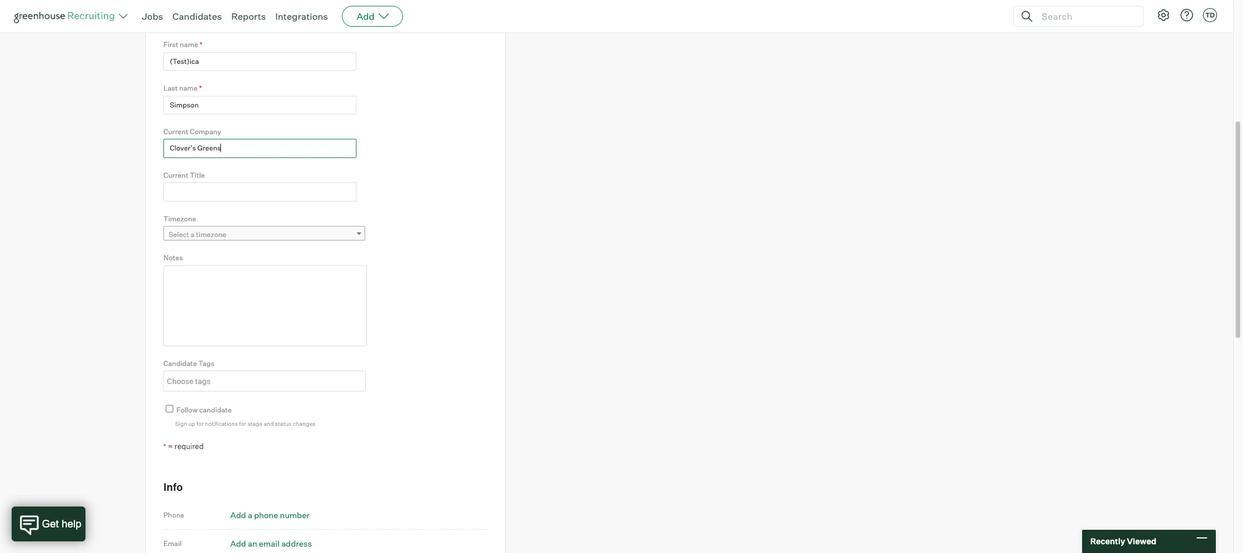Task type: describe. For each thing, give the bounding box(es) containing it.
Follow candidate checkbox
[[166, 406, 173, 413]]

&
[[196, 12, 204, 25]]

notes
[[163, 254, 183, 263]]

reports link
[[231, 10, 266, 22]]

info
[[163, 481, 183, 494]]

follow candidate
[[177, 406, 232, 415]]

phone
[[163, 512, 184, 520]]

add an email address link
[[230, 540, 312, 549]]

timezone
[[163, 215, 196, 223]]

and
[[264, 421, 274, 428]]

timezone
[[196, 231, 226, 239]]

notifications
[[205, 421, 238, 428]]

add for add a phone number
[[230, 511, 246, 521]]

* for first name *
[[200, 40, 203, 49]]

2 for from the left
[[239, 421, 246, 428]]

tags
[[199, 359, 214, 368]]

required
[[175, 442, 204, 452]]

email
[[259, 540, 280, 549]]

first name *
[[163, 40, 203, 49]]

name
[[163, 12, 194, 25]]

1 for from the left
[[197, 421, 204, 428]]

current for current title
[[163, 171, 188, 180]]

integrations link
[[275, 10, 328, 22]]

phone
[[254, 511, 278, 521]]

recently
[[1091, 537, 1126, 547]]

=
[[168, 442, 173, 452]]

candidates link
[[173, 10, 222, 22]]

address
[[282, 540, 312, 549]]

stage
[[248, 421, 263, 428]]

td
[[1206, 11, 1215, 19]]

add a phone number
[[230, 511, 310, 521]]

candidate tags
[[163, 359, 214, 368]]

first
[[163, 40, 178, 49]]

select a timezone link
[[163, 226, 365, 243]]

* inside * = required
[[163, 443, 166, 452]]

last name *
[[163, 84, 202, 93]]

integrations
[[275, 10, 328, 22]]

name for last
[[179, 84, 198, 93]]

sign up for notifications for stage and status changes
[[175, 421, 316, 428]]

follow
[[177, 406, 198, 415]]



Task type: vqa. For each thing, say whether or not it's contained in the screenshot.
"87%"
no



Task type: locate. For each thing, give the bounding box(es) containing it.
add for add an email address
[[230, 540, 246, 549]]

1 horizontal spatial a
[[248, 511, 252, 521]]

2 current from the top
[[163, 171, 188, 180]]

add a phone number link
[[230, 511, 310, 521]]

*
[[200, 40, 203, 49], [199, 84, 202, 93], [163, 443, 166, 452]]

email
[[163, 540, 182, 549]]

for
[[197, 421, 204, 428], [239, 421, 246, 428]]

2 vertical spatial *
[[163, 443, 166, 452]]

name right first
[[180, 40, 198, 49]]

* left the =
[[163, 443, 166, 452]]

add button
[[342, 6, 403, 27]]

name & company
[[163, 12, 255, 25]]

a right select
[[191, 231, 195, 239]]

viewed
[[1127, 537, 1157, 547]]

candidates
[[173, 10, 222, 22]]

0 vertical spatial name
[[180, 40, 198, 49]]

Notes text field
[[163, 266, 367, 347]]

1 current from the top
[[163, 127, 188, 136]]

add
[[357, 10, 375, 22], [230, 511, 246, 521], [230, 540, 246, 549]]

None text field
[[163, 52, 357, 71], [163, 96, 357, 115], [163, 139, 357, 158], [164, 372, 362, 391], [163, 52, 357, 71], [163, 96, 357, 115], [163, 139, 357, 158], [164, 372, 362, 391]]

jobs link
[[142, 10, 163, 22]]

company up title
[[190, 127, 221, 136]]

name right last
[[179, 84, 198, 93]]

name for first
[[180, 40, 198, 49]]

td button
[[1201, 6, 1220, 24]]

current
[[163, 127, 188, 136], [163, 171, 188, 180]]

current down last
[[163, 127, 188, 136]]

a left phone
[[248, 511, 252, 521]]

select
[[169, 231, 189, 239]]

* down '&'
[[200, 40, 203, 49]]

up
[[189, 421, 195, 428]]

candidate
[[163, 359, 197, 368]]

current title
[[163, 171, 205, 180]]

company
[[206, 12, 255, 25], [190, 127, 221, 136]]

sign
[[175, 421, 187, 428]]

an
[[248, 540, 257, 549]]

status
[[275, 421, 292, 428]]

greenhouse recruiting image
[[14, 9, 119, 23]]

1 vertical spatial add
[[230, 511, 246, 521]]

1 horizontal spatial for
[[239, 421, 246, 428]]

None text field
[[163, 183, 357, 202]]

jobs
[[142, 10, 163, 22]]

add for add
[[357, 10, 375, 22]]

* = required
[[163, 442, 204, 452]]

last
[[163, 84, 178, 93]]

1 vertical spatial current
[[163, 171, 188, 180]]

changes
[[293, 421, 316, 428]]

* right last
[[199, 84, 202, 93]]

name
[[180, 40, 198, 49], [179, 84, 198, 93]]

title
[[190, 171, 205, 180]]

candidate
[[199, 406, 232, 415]]

td button
[[1204, 8, 1218, 22]]

0 vertical spatial company
[[206, 12, 255, 25]]

a for add
[[248, 511, 252, 521]]

add an email address
[[230, 540, 312, 549]]

for left stage
[[239, 421, 246, 428]]

a for select
[[191, 231, 195, 239]]

0 horizontal spatial for
[[197, 421, 204, 428]]

configure image
[[1157, 8, 1171, 22]]

0 horizontal spatial a
[[191, 231, 195, 239]]

current for current company
[[163, 127, 188, 136]]

recently viewed
[[1091, 537, 1157, 547]]

0 vertical spatial *
[[200, 40, 203, 49]]

for right the up
[[197, 421, 204, 428]]

current company
[[163, 127, 221, 136]]

reports
[[231, 10, 266, 22]]

company right '&'
[[206, 12, 255, 25]]

1 vertical spatial *
[[199, 84, 202, 93]]

2 vertical spatial add
[[230, 540, 246, 549]]

* for last name *
[[199, 84, 202, 93]]

Search text field
[[1039, 8, 1133, 25]]

select a timezone
[[169, 231, 226, 239]]

1 vertical spatial name
[[179, 84, 198, 93]]

current left title
[[163, 171, 188, 180]]

0 vertical spatial add
[[357, 10, 375, 22]]

1 vertical spatial company
[[190, 127, 221, 136]]

number
[[280, 511, 310, 521]]

1 vertical spatial a
[[248, 511, 252, 521]]

a
[[191, 231, 195, 239], [248, 511, 252, 521]]

0 vertical spatial a
[[191, 231, 195, 239]]

add inside add popup button
[[357, 10, 375, 22]]

0 vertical spatial current
[[163, 127, 188, 136]]



